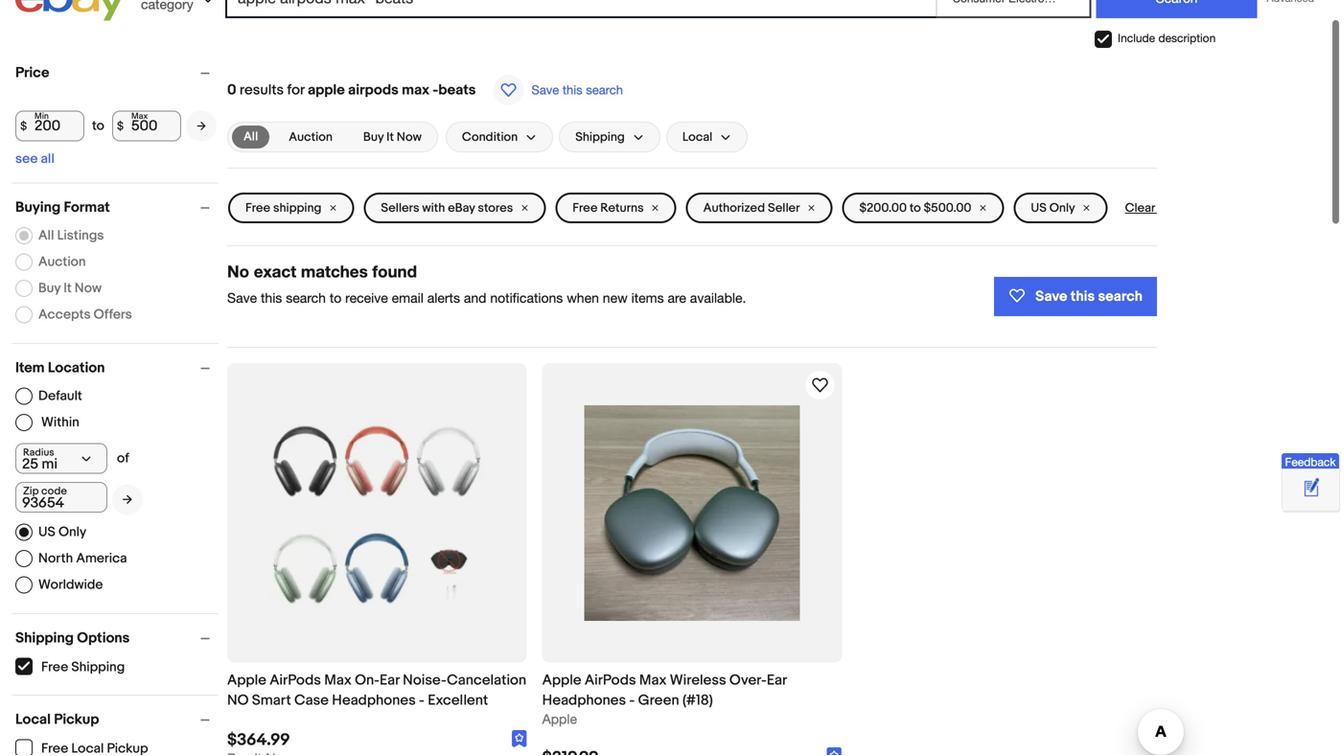 Task type: vqa. For each thing, say whether or not it's contained in the screenshot.
Shop for Shop all 71
no



Task type: describe. For each thing, give the bounding box(es) containing it.
0 vertical spatial to
[[92, 118, 104, 134]]

default
[[38, 388, 82, 404]]

results
[[240, 81, 284, 99]]

buying
[[15, 199, 61, 216]]

noise-
[[403, 672, 447, 689]]

local pickup button
[[15, 711, 219, 728]]

exact
[[254, 262, 296, 281]]

north
[[38, 550, 73, 567]]

ebay
[[448, 201, 475, 215]]

0 results for apple airpods max -beats
[[227, 81, 476, 99]]

condition
[[462, 130, 518, 145]]

description
[[1158, 31, 1216, 45]]

1 vertical spatial to
[[910, 201, 921, 215]]

0 horizontal spatial it
[[63, 280, 72, 296]]

cancelation
[[447, 672, 526, 689]]

(#18)
[[682, 692, 713, 709]]

receive
[[345, 290, 388, 306]]

are
[[668, 290, 686, 306]]

only inside $364.99 main content
[[1049, 201, 1075, 215]]

auction link
[[277, 126, 344, 149]]

apple airpods max on-ear noise-cancelation no smart case headphones - excellent link
[[227, 671, 527, 711]]

item location button
[[15, 359, 219, 377]]

case
[[294, 692, 329, 709]]

email
[[392, 290, 424, 306]]

north america link
[[15, 550, 127, 567]]

$ for minimum value $200 text box
[[20, 119, 27, 133]]

excellent
[[428, 692, 488, 709]]

offers
[[94, 306, 132, 323]]

save for the rightmost save this search button
[[1035, 288, 1067, 305]]

pickup
[[54, 711, 99, 728]]

max for wireless
[[639, 672, 667, 689]]

apple airpods max wireless over-ear headphones - green (#18) image
[[584, 405, 800, 621]]

authorized seller
[[703, 201, 800, 215]]

no
[[227, 692, 249, 709]]

free returns
[[573, 201, 644, 215]]

1 horizontal spatial search
[[586, 82, 623, 97]]

matches
[[301, 262, 368, 281]]

free shipping
[[41, 659, 125, 676]]

watch apple airpods max wireless over-ear headphones - green (#18) image
[[808, 374, 831, 397]]

0
[[227, 81, 236, 99]]

shipping button
[[559, 122, 660, 152]]

apple
[[308, 81, 345, 99]]

see all button
[[15, 151, 55, 167]]

stores
[[478, 201, 513, 215]]

clear all
[[1125, 201, 1172, 215]]

2 vertical spatial shipping
[[71, 659, 125, 676]]

$364.99
[[227, 731, 290, 751]]

airpods
[[348, 81, 399, 99]]

items
[[631, 290, 664, 306]]

headphones inside apple airpods max wireless over-ear headphones - green (#18) apple
[[542, 692, 626, 709]]

feedback
[[1285, 455, 1336, 469]]

1 horizontal spatial us only link
[[1014, 193, 1108, 223]]

airpods for smart
[[270, 672, 321, 689]]

this for the top save this search button
[[563, 82, 582, 97]]

free returns link
[[555, 193, 676, 223]]

see
[[15, 151, 38, 167]]

found
[[372, 262, 417, 281]]

and
[[464, 290, 486, 306]]

$ for the maximum value $500 "text field"
[[117, 119, 124, 133]]

$200.00 to $500.00
[[859, 201, 971, 215]]

local pickup
[[15, 711, 99, 728]]

apply within filter image
[[123, 493, 132, 506]]

1 vertical spatial now
[[75, 280, 102, 296]]

shipping options
[[15, 630, 130, 647]]

All selected text field
[[243, 128, 258, 146]]

0 horizontal spatial us only link
[[15, 524, 86, 541]]

save this search for the top save this search button
[[531, 82, 623, 97]]

beats
[[438, 81, 476, 99]]

see all
[[15, 151, 55, 167]]

max
[[402, 81, 429, 99]]

apple for apple airpods max on-ear noise-cancelation no smart case headphones - excellent
[[227, 672, 266, 689]]

sellers with ebay stores link
[[364, 193, 546, 223]]

shipping
[[273, 201, 322, 215]]

returns
[[600, 201, 644, 215]]

location
[[48, 359, 105, 377]]

no
[[227, 262, 249, 281]]

now inside $364.99 main content
[[397, 130, 422, 145]]

all link
[[232, 126, 270, 149]]

notifications
[[490, 290, 563, 306]]

apple airpods max on-ear noise-cancelation no smart case headphones - excellent
[[227, 672, 526, 709]]

authorized seller link
[[686, 193, 833, 223]]

worldwide link
[[15, 577, 103, 594]]

new
[[603, 290, 628, 306]]

item
[[15, 359, 45, 377]]

all
[[41, 151, 55, 167]]

all inside 'clear all' link
[[1158, 201, 1172, 215]]

available.
[[690, 290, 746, 306]]

2 horizontal spatial search
[[1098, 288, 1143, 305]]

sellers with ebay stores
[[381, 201, 513, 215]]

sellers
[[381, 201, 419, 215]]

free shipping
[[245, 201, 322, 215]]

format
[[64, 199, 110, 216]]

$364.99 main content
[[220, 55, 1181, 755]]

local button
[[666, 122, 748, 152]]

local for local
[[682, 130, 712, 145]]

buying format
[[15, 199, 110, 216]]

seller
[[768, 201, 800, 215]]

us only inside $364.99 main content
[[1031, 201, 1075, 215]]

Search for anything text field
[[228, 0, 932, 16]]

airpods for green
[[585, 672, 636, 689]]

price
[[15, 64, 49, 81]]

wireless
[[670, 672, 726, 689]]

0 horizontal spatial us
[[38, 524, 55, 540]]

save this search for the rightmost save this search button
[[1035, 288, 1143, 305]]



Task type: locate. For each thing, give the bounding box(es) containing it.
buy it now inside $364.99 main content
[[363, 130, 422, 145]]

apple inside apple airpods max on-ear noise-cancelation no smart case headphones - excellent
[[227, 672, 266, 689]]

0 horizontal spatial search
[[286, 290, 326, 306]]

- down noise-
[[419, 692, 425, 709]]

max inside apple airpods max on-ear noise-cancelation no smart case headphones - excellent
[[324, 672, 352, 689]]

condition button
[[446, 122, 553, 152]]

1 horizontal spatial airpods
[[585, 672, 636, 689]]

search down clear
[[1098, 288, 1143, 305]]

0 horizontal spatial save
[[227, 290, 257, 306]]

worldwide
[[38, 577, 103, 593]]

0 horizontal spatial save this search button
[[487, 74, 629, 106]]

this inside the no exact matches found save this search to receive email alerts and notifications when new items are available.
[[261, 290, 282, 306]]

all down buying
[[38, 227, 54, 244]]

1 horizontal spatial us only
[[1031, 201, 1075, 215]]

headphones left green
[[542, 692, 626, 709]]

ear
[[380, 672, 399, 689], [767, 672, 787, 689]]

ear right wireless
[[767, 672, 787, 689]]

buy inside $364.99 main content
[[363, 130, 384, 145]]

auction down for
[[289, 130, 333, 145]]

0 horizontal spatial auction
[[38, 254, 86, 270]]

shipping
[[575, 130, 625, 145], [15, 630, 74, 647], [71, 659, 125, 676]]

for
[[287, 81, 304, 99]]

free down shipping options
[[41, 659, 68, 676]]

max left 'on-'
[[324, 672, 352, 689]]

all inside all link
[[243, 129, 258, 144]]

1 horizontal spatial this
[[563, 82, 582, 97]]

it down airpods at top left
[[386, 130, 394, 145]]

0 horizontal spatial max
[[324, 672, 352, 689]]

0 vertical spatial us only
[[1031, 201, 1075, 215]]

authorized
[[703, 201, 765, 215]]

us up north
[[38, 524, 55, 540]]

1 vertical spatial auction
[[38, 254, 86, 270]]

apple
[[227, 672, 266, 689], [542, 672, 581, 689], [542, 711, 577, 727]]

headphones down 'on-'
[[332, 692, 416, 709]]

apple airpods max on-ear noise-cancelation no smart case headphones - excellent image
[[269, 405, 485, 621]]

- inside apple airpods max wireless over-ear headphones - green (#18) apple
[[629, 692, 635, 709]]

it
[[386, 130, 394, 145], [63, 280, 72, 296]]

2 horizontal spatial this
[[1070, 288, 1095, 305]]

1 horizontal spatial auction
[[289, 130, 333, 145]]

to right $200.00
[[910, 201, 921, 215]]

None text field
[[15, 482, 107, 513]]

auction down all listings
[[38, 254, 86, 270]]

buy down airpods at top left
[[363, 130, 384, 145]]

shipping inside dropdown button
[[575, 130, 625, 145]]

free inside free shipping link
[[245, 201, 270, 215]]

shipping options button
[[15, 630, 219, 647]]

now down the max
[[397, 130, 422, 145]]

buy it now link
[[352, 126, 433, 149]]

options
[[77, 630, 130, 647]]

north america
[[38, 550, 127, 567]]

1 horizontal spatial -
[[433, 81, 438, 99]]

over-
[[729, 672, 767, 689]]

0 horizontal spatial save this search
[[531, 82, 623, 97]]

0 horizontal spatial $
[[20, 119, 27, 133]]

2 ear from the left
[[767, 672, 787, 689]]

1 vertical spatial local
[[15, 711, 51, 728]]

Minimum value $200 text field
[[15, 111, 84, 141]]

1 max from the left
[[324, 672, 352, 689]]

0 vertical spatial save this search button
[[487, 74, 629, 106]]

2 max from the left
[[639, 672, 667, 689]]

buy it now
[[363, 130, 422, 145], [38, 280, 102, 296]]

headphones inside apple airpods max on-ear noise-cancelation no smart case headphones - excellent
[[332, 692, 416, 709]]

1 vertical spatial save this search
[[1035, 288, 1143, 305]]

0 vertical spatial auction
[[289, 130, 333, 145]]

us only link
[[1014, 193, 1108, 223], [15, 524, 86, 541]]

local left pickup
[[15, 711, 51, 728]]

free inside free returns link
[[573, 201, 598, 215]]

2 airpods from the left
[[585, 672, 636, 689]]

ear left noise-
[[380, 672, 399, 689]]

us right $500.00
[[1031, 201, 1047, 215]]

1 horizontal spatial save this search button
[[994, 277, 1157, 316]]

apple airpods max wireless over-ear headphones - green (#18) link
[[542, 671, 842, 711]]

shipping up free returns at the left
[[575, 130, 625, 145]]

listings
[[57, 227, 104, 244]]

smart
[[252, 692, 291, 709]]

1 vertical spatial it
[[63, 280, 72, 296]]

buy it now up "accepts"
[[38, 280, 102, 296]]

local up authorized
[[682, 130, 712, 145]]

search down matches
[[286, 290, 326, 306]]

save for the top save this search button
[[531, 82, 559, 97]]

2 $ from the left
[[117, 119, 124, 133]]

0 horizontal spatial -
[[419, 692, 425, 709]]

1 horizontal spatial save
[[531, 82, 559, 97]]

it up "accepts"
[[63, 280, 72, 296]]

2 horizontal spatial to
[[910, 201, 921, 215]]

include
[[1118, 31, 1155, 45]]

-
[[433, 81, 438, 99], [419, 692, 425, 709], [629, 692, 635, 709]]

accepts offers
[[38, 306, 132, 323]]

0 horizontal spatial local
[[15, 711, 51, 728]]

2 headphones from the left
[[542, 692, 626, 709]]

shipping for shipping options
[[15, 630, 74, 647]]

1 horizontal spatial only
[[1049, 201, 1075, 215]]

free for free shipping
[[41, 659, 68, 676]]

local inside dropdown button
[[682, 130, 712, 145]]

2 vertical spatial all
[[38, 227, 54, 244]]

america
[[76, 550, 127, 567]]

0 horizontal spatial buy it now
[[38, 280, 102, 296]]

on-
[[355, 672, 380, 689]]

None submit
[[1096, 0, 1257, 18]]

buying format button
[[15, 199, 219, 216]]

all for all listings
[[38, 227, 54, 244]]

1 vertical spatial us
[[38, 524, 55, 540]]

all listings
[[38, 227, 104, 244]]

1 vertical spatial all
[[1158, 201, 1172, 215]]

1 airpods from the left
[[270, 672, 321, 689]]

apple airpods max wireless over-ear headphones - green (#18) heading
[[542, 672, 787, 709]]

0 vertical spatial save this search
[[531, 82, 623, 97]]

0 horizontal spatial airpods
[[270, 672, 321, 689]]

1 headphones from the left
[[332, 692, 416, 709]]

1 horizontal spatial now
[[397, 130, 422, 145]]

airpods up case at the left bottom
[[270, 672, 321, 689]]

us only link up north
[[15, 524, 86, 541]]

0 vertical spatial us
[[1031, 201, 1047, 215]]

0 vertical spatial only
[[1049, 201, 1075, 215]]

airpods inside apple airpods max wireless over-ear headphones - green (#18) apple
[[585, 672, 636, 689]]

only left clear
[[1049, 201, 1075, 215]]

free
[[245, 201, 270, 215], [573, 201, 598, 215], [41, 659, 68, 676]]

free for free returns
[[573, 201, 598, 215]]

0 horizontal spatial this
[[261, 290, 282, 306]]

0 vertical spatial buy
[[363, 130, 384, 145]]

1 vertical spatial only
[[58, 524, 86, 540]]

airpods
[[270, 672, 321, 689], [585, 672, 636, 689]]

1 vertical spatial buy
[[38, 280, 61, 296]]

buy up "accepts"
[[38, 280, 61, 296]]

- inside apple airpods max on-ear noise-cancelation no smart case headphones - excellent
[[419, 692, 425, 709]]

$200.00 to $500.00 link
[[842, 193, 1004, 223]]

0 vertical spatial us only link
[[1014, 193, 1108, 223]]

search inside the no exact matches found save this search to receive email alerts and notifications when new items are available.
[[286, 290, 326, 306]]

1 ear from the left
[[380, 672, 399, 689]]

alerts
[[427, 290, 460, 306]]

ear inside apple airpods max on-ear noise-cancelation no smart case headphones - excellent
[[380, 672, 399, 689]]

max for on-
[[324, 672, 352, 689]]

us inside $364.99 main content
[[1031, 201, 1047, 215]]

free left shipping
[[245, 201, 270, 215]]

us only link left clear
[[1014, 193, 1108, 223]]

0 horizontal spatial headphones
[[332, 692, 416, 709]]

0 horizontal spatial only
[[58, 524, 86, 540]]

1 horizontal spatial free
[[245, 201, 270, 215]]

$ down price dropdown button
[[117, 119, 124, 133]]

free shipping link
[[228, 193, 354, 223]]

airpods left wireless
[[585, 672, 636, 689]]

1 horizontal spatial max
[[639, 672, 667, 689]]

clear
[[1125, 201, 1155, 215]]

ear inside apple airpods max wireless over-ear headphones - green (#18) apple
[[767, 672, 787, 689]]

0 horizontal spatial now
[[75, 280, 102, 296]]

1 horizontal spatial us
[[1031, 201, 1047, 215]]

price button
[[15, 64, 219, 81]]

$500.00
[[924, 201, 971, 215]]

1 horizontal spatial save this search
[[1035, 288, 1143, 305]]

to left the maximum value $500 "text field"
[[92, 118, 104, 134]]

all
[[243, 129, 258, 144], [1158, 201, 1172, 215], [38, 227, 54, 244]]

free left returns
[[573, 201, 598, 215]]

1 horizontal spatial local
[[682, 130, 712, 145]]

2 vertical spatial to
[[330, 290, 342, 306]]

shipping for shipping
[[575, 130, 625, 145]]

0 horizontal spatial to
[[92, 118, 104, 134]]

item location
[[15, 359, 105, 377]]

green
[[638, 692, 679, 709]]

0 horizontal spatial buy
[[38, 280, 61, 296]]

2 horizontal spatial free
[[573, 201, 598, 215]]

1 vertical spatial us only
[[38, 524, 86, 540]]

1 $ from the left
[[20, 119, 27, 133]]

0 vertical spatial local
[[682, 130, 712, 145]]

free inside free shipping link
[[41, 659, 68, 676]]

now up 'accepts offers'
[[75, 280, 102, 296]]

when
[[567, 290, 599, 306]]

with
[[422, 201, 445, 215]]

0 vertical spatial buy it now
[[363, 130, 422, 145]]

1 horizontal spatial it
[[386, 130, 394, 145]]

airpods inside apple airpods max on-ear noise-cancelation no smart case headphones - excellent
[[270, 672, 321, 689]]

save this search button
[[487, 74, 629, 106], [994, 277, 1157, 316]]

save
[[531, 82, 559, 97], [1035, 288, 1067, 305], [227, 290, 257, 306]]

to
[[92, 118, 104, 134], [910, 201, 921, 215], [330, 290, 342, 306]]

- left green
[[629, 692, 635, 709]]

apple airpods max on-ear noise-cancelation no smart case headphones - excellent heading
[[227, 672, 526, 709]]

1 vertical spatial us only link
[[15, 524, 86, 541]]

2 horizontal spatial all
[[1158, 201, 1172, 215]]

1 horizontal spatial $
[[117, 119, 124, 133]]

only up 'north america' link
[[58, 524, 86, 540]]

buy it now down airpods at top left
[[363, 130, 422, 145]]

max up green
[[639, 672, 667, 689]]

1 horizontal spatial all
[[243, 129, 258, 144]]

save inside the no exact matches found save this search to receive email alerts and notifications when new items are available.
[[227, 290, 257, 306]]

0 vertical spatial it
[[386, 130, 394, 145]]

1 vertical spatial save this search button
[[994, 277, 1157, 316]]

of
[[117, 451, 129, 467]]

1 horizontal spatial buy
[[363, 130, 384, 145]]

shipping down options at bottom
[[71, 659, 125, 676]]

shipping up free shipping link
[[15, 630, 74, 647]]

free for free shipping
[[245, 201, 270, 215]]

to inside the no exact matches found save this search to receive email alerts and notifications when new items are available.
[[330, 290, 342, 306]]

max inside apple airpods max wireless over-ear headphones - green (#18) apple
[[639, 672, 667, 689]]

apple for apple airpods max wireless over-ear headphones - green (#18) apple
[[542, 672, 581, 689]]

clear all link
[[1117, 193, 1180, 223]]

local for local pickup
[[15, 711, 51, 728]]

only
[[1049, 201, 1075, 215], [58, 524, 86, 540]]

us only left clear
[[1031, 201, 1075, 215]]

2 horizontal spatial save
[[1035, 288, 1067, 305]]

within
[[41, 415, 79, 431]]

0 vertical spatial now
[[397, 130, 422, 145]]

all for all
[[243, 129, 258, 144]]

free shipping link
[[15, 658, 126, 676]]

1 horizontal spatial buy it now
[[363, 130, 422, 145]]

now
[[397, 130, 422, 145], [75, 280, 102, 296]]

0 vertical spatial shipping
[[575, 130, 625, 145]]

default link
[[15, 388, 82, 405]]

to down matches
[[330, 290, 342, 306]]

this for the rightmost save this search button
[[1070, 288, 1095, 305]]

all down results
[[243, 129, 258, 144]]

0 horizontal spatial ear
[[380, 672, 399, 689]]

local
[[682, 130, 712, 145], [15, 711, 51, 728]]

$ up see
[[20, 119, 27, 133]]

0 horizontal spatial us only
[[38, 524, 86, 540]]

auction inside $364.99 main content
[[289, 130, 333, 145]]

1 horizontal spatial headphones
[[542, 692, 626, 709]]

apple airpods max wireless over-ear headphones - green (#18) apple
[[542, 672, 787, 727]]

Maximum value $500 text field
[[112, 111, 181, 141]]

0 horizontal spatial free
[[41, 659, 68, 676]]

auction
[[289, 130, 333, 145], [38, 254, 86, 270]]

1 vertical spatial shipping
[[15, 630, 74, 647]]

0 vertical spatial all
[[243, 129, 258, 144]]

us only up north
[[38, 524, 86, 540]]

1 vertical spatial buy it now
[[38, 280, 102, 296]]

no exact matches found save this search to receive email alerts and notifications when new items are available.
[[227, 262, 746, 306]]

search up shipping dropdown button on the left top
[[586, 82, 623, 97]]

all right clear
[[1158, 201, 1172, 215]]

it inside $364.99 main content
[[386, 130, 394, 145]]

2 horizontal spatial -
[[629, 692, 635, 709]]

0 horizontal spatial all
[[38, 227, 54, 244]]

- right the max
[[433, 81, 438, 99]]

1 horizontal spatial to
[[330, 290, 342, 306]]

1 horizontal spatial ear
[[767, 672, 787, 689]]



